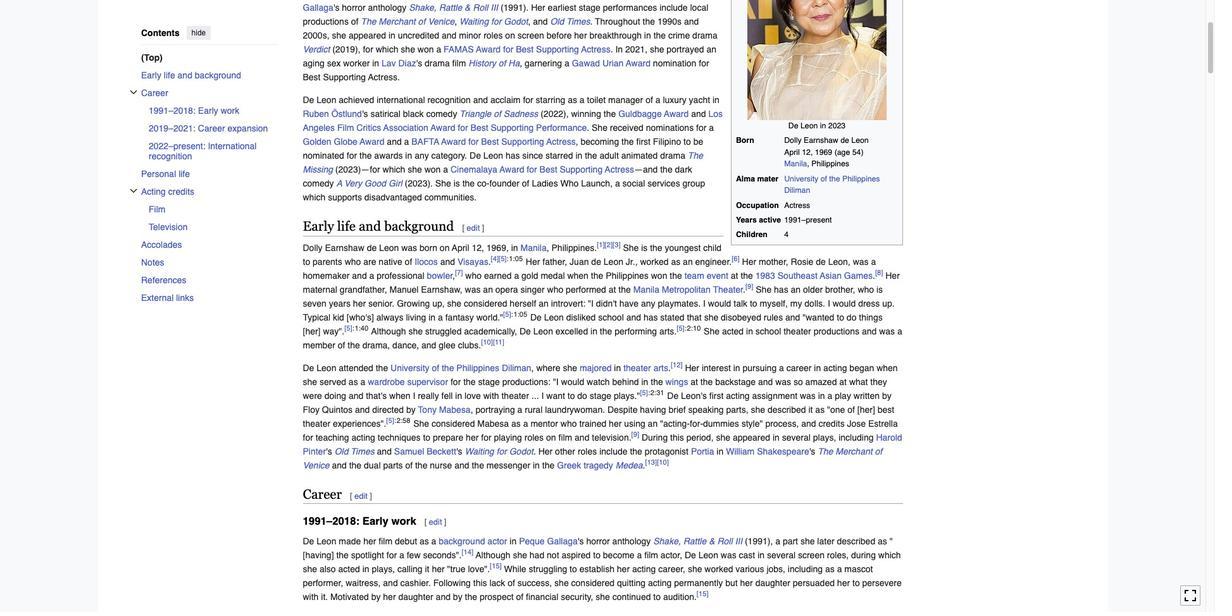 Task type: vqa. For each thing, say whether or not it's contained in the screenshot.
Beckett
yes



Task type: describe. For each thing, give the bounding box(es) containing it.
and down following
[[436, 592, 451, 603]]

although she had not aspired to become a film actor, de leon was cast in several screen roles, during which she also acted in plays, calling it her "true love".
[[303, 551, 901, 575]]

of right lack
[[508, 578, 515, 589]]

leon left 2023
[[801, 121, 818, 130]]

(2023). she is the co-founder of ladies who launch, a social services group which supports disadvantaged communities.
[[303, 178, 705, 202]]

. inside and the dual parts of the nurse and the messenger in the greek tragedy medea . [13] [10]
[[643, 461, 645, 471]]

as up few
[[420, 537, 429, 547]]

, inside , portraying a rural laundrywoman. despite having brief speaking parts, she described it as "one of [her] best theater experiences".
[[471, 405, 473, 415]]

1 vertical spatial work
[[392, 515, 416, 528]]

external links
[[141, 293, 194, 303]]

dummies
[[703, 419, 739, 429]]

[12] link
[[671, 361, 683, 370]]

in up "amazed"
[[814, 363, 821, 373]]

roles inside . throughout the 1990s and 2000s, she appeared in uncredited and minor roles on screen before her breakthrough in the crime drama verdict (2019), for which she won a famas award for best supporting actress
[[484, 30, 503, 40]]

life for personal life link
[[178, 169, 190, 179]]

, up the famas at the top
[[455, 16, 457, 26]]

with inside at the backstage and was so amazed at what they were doing and that's when i really fell in love with theater
[[483, 391, 499, 401]]

award up category.
[[441, 136, 466, 147]]

leon up [having] in the left of the page
[[317, 537, 336, 547]]

. throughout the 1990s and 2000s, she appeared in uncredited and minor roles on screen before her breakthrough in the crime drama verdict (2019), for which she won a famas award for best supporting actress
[[303, 16, 718, 54]]

and up before
[[533, 16, 548, 26]]

financial
[[526, 592, 559, 603]]

she up the permanently
[[688, 565, 702, 575]]

0 vertical spatial godot
[[504, 16, 528, 26]]

: 2:10
[[685, 324, 701, 333]]

and down local at right
[[684, 16, 699, 26]]

0 horizontal spatial iii
[[491, 2, 498, 12]]

ilocos
[[415, 257, 438, 267]]

1 vertical spatial the merchant of venice link
[[303, 447, 882, 471]]

and up performing
[[626, 312, 641, 323]]

the up performed
[[591, 271, 603, 281]]

was inside at the backstage and was so amazed at what they were doing and that's when i really fell in love with theater
[[775, 377, 791, 387]]

. in 2021, she portrayed an aging sex worker in
[[303, 44, 717, 68]]

in up backstage
[[733, 363, 740, 373]]

on inside the dolly earnshaw de leon was born on april 12, 1969, in manila , philippines. [1] [2] [3]
[[440, 243, 450, 253]]

0 vertical spatial 1991–2018:
[[148, 105, 195, 116]]

1 horizontal spatial [15] link
[[697, 590, 709, 599]]

occupation
[[736, 201, 779, 210]]

1 vertical spatial stage
[[478, 377, 500, 387]]

the down received
[[622, 136, 634, 147]]

, becoming the first filipino to be nominated  for the awards in any category. de leon has since starred in the adult animated drama
[[303, 136, 703, 161]]

work inside '1991–2018: early work' link
[[220, 105, 239, 116]]

it inside , portraying a rural laundrywoman. despite having brief speaking parts, she described it as "one of [her] best theater experiences".
[[809, 405, 813, 415]]

0 horizontal spatial career
[[141, 88, 168, 98]]

as inside she considered mabesa as a mentor who trained her using an "acting-for-dummies style" process, and credits jose estrella for teaching acting techniques to prepare her for playing roles on film and television.
[[511, 419, 521, 429]]

notes
[[141, 257, 164, 267]]

portia link
[[691, 447, 714, 457]]

her right the motivated
[[383, 592, 396, 603]]

quintos
[[322, 405, 353, 415]]

become
[[603, 551, 635, 561]]

1 vertical spatial rattle
[[683, 537, 707, 547]]

merchant for the merchant of venice
[[836, 447, 873, 457]]

her down mascot in the bottom right of the page
[[837, 578, 850, 589]]

any inside 'she has an older brother, who is seven years her senior. growing up, she considered herself an introvert: "i didn't have any playmates. i would talk to myself, my dolls. i would dress up. typical kid [who's] always living in a fantasy world."'
[[641, 298, 656, 309]]

she up diaz
[[401, 44, 415, 54]]

by down following
[[453, 592, 462, 603]]

0 vertical spatial university of the philippines diliman link
[[784, 174, 880, 195]]

earnshaw,
[[421, 285, 463, 295]]

(2023)—for
[[335, 164, 380, 174]]

by down "waitress," on the left of page
[[371, 592, 381, 603]]

de inside her mother, rosie de leon, was a homemaker and a professional
[[816, 257, 826, 267]]

1 vertical spatial times
[[351, 447, 375, 457]]

an up my in the right of the page
[[791, 285, 801, 295]]

tragedy
[[584, 461, 613, 471]]

by up : 2:58
[[406, 405, 416, 415]]

earnshaw for april
[[804, 136, 839, 145]]

] for early life and background
[[482, 223, 484, 233]]

supporting up who
[[560, 164, 603, 174]]

[7] link
[[455, 268, 463, 277]]

social
[[623, 178, 645, 188]]

edit for career
[[354, 492, 368, 501]]

april inside the dolly earnshaw de leon was born on april 12, 1969, in manila , philippines. [1] [2] [3]
[[452, 243, 469, 253]]

[12]
[[671, 361, 683, 370]]

for up fell
[[451, 377, 461, 387]]

in right starred
[[576, 150, 583, 161]]

0 horizontal spatial include
[[600, 447, 628, 457]]

although inside the [5] : 1:40 although she struggled academically, de leon excelled in the performing arts. [5] : 2:10
[[371, 326, 406, 336]]

and down teaching
[[332, 461, 347, 471]]

i right dolls.
[[828, 298, 830, 309]]

the down samuel beckett link
[[415, 461, 428, 471]]

0 vertical spatial mabesa
[[439, 405, 471, 415]]

1 horizontal spatial would
[[708, 298, 731, 309]]

"acting-
[[660, 419, 690, 429]]

on inside she considered mabesa as a mentor who trained her using an "acting-for-dummies style" process, and credits jose estrella for teaching acting techniques to prepare her for playing roles on film and television.
[[546, 433, 556, 443]]

lav diaz link
[[382, 58, 416, 68]]

was inside although she had not aspired to become a film actor, de leon was cast in several screen roles, during which she also acted in plays, calling it her "true love".
[[721, 551, 737, 561]]

first inside , becoming the first filipino to be nominated  for the awards in any category. de leon has since starred in the adult animated drama
[[636, 136, 651, 147]]

0 horizontal spatial [9] link
[[631, 430, 639, 439]]

[5] link down "[who's]" at the left
[[344, 324, 352, 333]]

de inside "ilocos and visayas . [4] [5] : 1:05 her father, juan de leon jr., worked as an engineer. [6]"
[[591, 257, 601, 267]]

[5] down stated
[[677, 324, 685, 333]]

and left that's
[[349, 391, 363, 401]]

this inside [9] during this period, she appeared in several plays, including
[[670, 433, 684, 443]]

1 horizontal spatial horror
[[586, 537, 610, 547]]

1 horizontal spatial early life and background
[[303, 219, 454, 234]]

award down 2021,
[[626, 58, 651, 68]]

de for achieved
[[303, 95, 314, 105]]

she for she acted in school theater productions and was a member of the drama, dance, and glee clubs.
[[704, 326, 720, 336]]

wardrobe supervisor for the stage productions: "i would watch behind in the wings
[[368, 377, 688, 387]]

de leon disliked school and has stated that she disobeyed rules and "wanted to do things [her] way".
[[303, 312, 883, 336]]

of inside , portraying a rural laundrywoman. despite having brief speaking parts, she described it as "one of [her] best theater experiences".
[[848, 405, 855, 415]]

the down glee at left bottom
[[442, 363, 454, 373]]

william
[[726, 447, 755, 457]]

acting inside the de leon's first acting assignment was in a play written by floy quintos and directed by
[[726, 391, 750, 401]]

in left 2023
[[820, 121, 826, 130]]

the up metropolitan
[[670, 271, 682, 281]]

to inside although she had not aspired to become a film actor, de leon was cast in several screen roles, during which she also acted in plays, calling it her "true love".
[[593, 551, 601, 561]]

various
[[736, 565, 764, 575]]

0 horizontal spatial horror
[[342, 2, 366, 12]]

1 horizontal spatial [15]
[[697, 590, 709, 599]]

the left 1990s
[[643, 16, 655, 26]]

0 vertical spatial [10]
[[481, 338, 493, 347]]

actress inside . she received nominations for a golden globe award and a bafta award for best supporting actress
[[547, 136, 576, 147]]

served
[[320, 377, 346, 387]]

of down acclaim
[[494, 109, 501, 119]]

has inside the de leon disliked school and has stated that she disobeyed rules and "wanted to do things [her] way".
[[644, 312, 658, 323]]

film inside she considered mabesa as a mentor who trained her using an "acting-for-dummies style" process, and credits jose estrella for teaching acting techniques to prepare her for playing roles on film and television.
[[559, 433, 572, 443]]

0 horizontal spatial would
[[561, 377, 584, 387]]

for up cinemalaya
[[468, 136, 479, 147]]

for left playing
[[481, 433, 492, 443]]

acting credits
[[141, 186, 194, 197]]

dress
[[858, 298, 880, 309]]

the left dual
[[349, 461, 362, 471]]

, inside dolly earnshaw de leon april 12, 1969 (age 54) manila , philippines
[[807, 160, 810, 168]]

0 vertical spatial waiting
[[460, 16, 489, 26]]

rosie
[[791, 257, 814, 267]]

: 2:58
[[394, 416, 410, 425]]

edit link for 1991–2018: early work
[[429, 518, 442, 527]]

[5] link down 1969,
[[499, 254, 507, 263]]

bowler
[[427, 271, 453, 281]]

for up ha
[[503, 44, 514, 54]]

william shakespeare link
[[726, 447, 809, 457]]

her inside (1991). her earliest stage performances include local productions of
[[531, 2, 545, 12]]

wardrobe
[[368, 377, 405, 387]]

earliest
[[548, 2, 576, 12]]

theater
[[713, 285, 743, 295]]

academically,
[[464, 326, 517, 336]]

0 horizontal spatial anthology
[[368, 2, 407, 12]]

2 horizontal spatial life
[[337, 219, 356, 234]]

style"
[[742, 419, 763, 429]]

and down my in the right of the page
[[786, 312, 800, 323]]

1 vertical spatial old
[[335, 447, 348, 457]]

1 vertical spatial waiting
[[465, 447, 494, 457]]

considered inside 'she has an older brother, who is seven years her senior. growing up, she considered herself an introvert: "i didn't have any playmates. i would talk to myself, my dolls. i would dress up. typical kid [who's] always living in a fantasy world."'
[[464, 298, 507, 309]]

stated
[[660, 312, 685, 323]]

love
[[465, 391, 481, 401]]

film left debut
[[379, 537, 393, 547]]

lav
[[382, 58, 396, 68]]

theater inside , portraying a rural laundrywoman. despite having brief speaking parts, she described it as "one of [her] best theater experiences".
[[303, 419, 330, 429]]

, inside bowler , [7] who earned a gold medal when the philippines won the team event at the 1983 southeast asian games . [8]
[[453, 271, 455, 281]]

harold
[[876, 433, 902, 443]]

was inside the dolly earnshaw de leon was born on april 12, 1969, in manila , philippines. [1] [2] [3]
[[401, 243, 417, 253]]

's inside de leon achieved international recognition and acclaim for starring as a toilet manager of a luxury yacht in ruben östlund 's satirical black comedy triangle of sadness (2022), winning the guldbagge award and
[[362, 109, 368, 119]]

association
[[383, 123, 428, 133]]

beckett
[[427, 447, 456, 457]]

östlund
[[331, 109, 362, 119]]

have
[[620, 298, 639, 309]]

personal life link
[[141, 165, 278, 183]]

supporting inside . she received nominations for a golden globe award and a bafta award for best supporting actress
[[501, 136, 544, 147]]

[2] link
[[605, 240, 613, 249]]

in inside she acted in school theater productions and was a member of the drama, dance, and glee clubs.
[[746, 326, 753, 336]]

and up are
[[359, 219, 381, 234]]

for inside , becoming the first filipino to be nominated  for the awards in any category. de leon has since starred in the adult animated drama
[[347, 150, 357, 161]]

acting up quitting
[[632, 565, 656, 575]]

1 horizontal spatial [9] link
[[746, 282, 753, 291]]

[5] down 'directed'
[[386, 416, 394, 425]]

is inside she is the youngest child to parents who are native of
[[641, 243, 648, 253]]

and right process,
[[801, 419, 816, 429]]

hide
[[191, 28, 206, 37]]

samuel beckett link
[[394, 447, 456, 457]]

of down success,
[[516, 592, 524, 603]]

film inside los angeles film critics association award for best supporting performance
[[337, 123, 354, 133]]

as inside de leon achieved international recognition and acclaim for starring as a toilet manager of a luxury yacht in ruben östlund 's satirical black comedy triangle of sadness (2022), winning the guldbagge award and
[[568, 95, 577, 105]]

leon inside the dolly earnshaw de leon was born on april 12, 1969, in manila , philippines. [1] [2] [3]
[[379, 243, 399, 253]]

acted inside although she had not aspired to become a film actor, de leon was cast in several screen roles, during which she also acted in plays, calling it her "true love".
[[338, 565, 360, 575]]

as inside her interest in pursuing a career in acting began when she served as a
[[349, 377, 358, 387]]

her inside . throughout the 1990s and 2000s, she appeared in uncredited and minor roles on screen before her breakthrough in the crime drama verdict (2019), for which she won a famas award for best supporting actress
[[574, 30, 587, 40]]

0 horizontal spatial shake, rattle & roll iii link
[[409, 2, 498, 12]]

in right cast
[[758, 551, 765, 561]]

ilocos and visayas . [4] [5] : 1:05 her father, juan de leon jr., worked as an engineer. [6]
[[415, 254, 740, 267]]

1 vertical spatial [10] link
[[657, 458, 669, 467]]

in inside de leon achieved international recognition and acclaim for starring as a toilet manager of a luxury yacht in ruben östlund 's satirical black comedy triangle of sadness (2022), winning the guldbagge award and
[[713, 95, 720, 105]]

diliman inside de leon attended the university of the philippines diliman , where she majored in theater arts . [12]
[[502, 363, 531, 373]]

first inside the de leon's first acting assignment was in a play written by floy quintos and directed by
[[709, 391, 724, 401]]

1 vertical spatial university of the philippines diliman link
[[391, 363, 531, 373]]

she inside her interest in pursuing a career in acting began when she served as a
[[303, 377, 317, 387]]

and right nurse
[[455, 461, 469, 471]]

years
[[329, 298, 351, 309]]

for up and the dual parts of the nurse and the messenger in the greek tragedy medea . [13] [10]
[[497, 447, 507, 457]]

[her] for best
[[858, 405, 875, 415]]

1 horizontal spatial career
[[198, 123, 225, 133]]

during
[[642, 433, 668, 443]]

theater inside she acted in school theater productions and was a member of the drama, dance, and glee clubs.
[[784, 326, 811, 336]]

x small image for acting credits
[[129, 187, 137, 195]]

...
[[532, 391, 539, 401]]

1 vertical spatial old times link
[[335, 447, 375, 457]]

starred
[[546, 150, 573, 161]]

her up spotlight
[[363, 537, 376, 547]]

where
[[536, 363, 561, 373]]

she inside de leon attended the university of the philippines diliman , where she majored in theater arts . [12]
[[563, 363, 577, 373]]

awards
[[374, 150, 403, 161]]

ruben
[[303, 109, 329, 119]]

disadvantaged
[[364, 192, 422, 202]]

1990s
[[658, 16, 682, 26]]

who inside bowler , [7] who earned a gold medal when the philippines won the team event at the 1983 southeast asian games . [8]
[[465, 271, 482, 281]]

jr.,
[[626, 257, 638, 267]]

0 vertical spatial 1991–2018: early work
[[148, 105, 239, 116]]

and down calling
[[383, 578, 398, 589]]

which up girl
[[383, 164, 405, 174]]

and down pursuing
[[758, 377, 773, 387]]

and up parts
[[377, 447, 392, 457]]

manila metropolitan theater link
[[633, 285, 743, 295]]

2 vertical spatial background
[[439, 537, 485, 547]]

is inside 'she has an older brother, who is seven years her senior. growing up, she considered herself an introvert: "i didn't have any playmates. i would talk to myself, my dolls. i would dress up. typical kid [who's] always living in a fantasy world."'
[[877, 285, 883, 295]]

0 horizontal spatial shake,
[[409, 2, 437, 12]]

1 horizontal spatial 1991–2018:
[[303, 515, 360, 528]]

gawad
[[572, 58, 600, 68]]

1 horizontal spatial shake,
[[653, 537, 681, 547]]

early up 2019–2021: career expansion
[[198, 105, 218, 116]]

although inside although she had not aspired to become a film actor, de leon was cast in several screen roles, during which she also acted in plays, calling it her "true love".
[[476, 551, 511, 561]]

edit for 1991–2018: early work
[[429, 518, 442, 527]]

2021,
[[625, 44, 648, 54]]

, inside de leon attended the university of the philippines diliman , where she majored in theater arts . [12]
[[531, 363, 534, 373]]

fullscreen image
[[1184, 590, 1197, 603]]

0 vertical spatial times
[[567, 16, 590, 26]]

manila inside dolly earnshaw de leon april 12, 1969 (age 54) manila , philippines
[[784, 160, 807, 168]]

trained
[[579, 419, 607, 429]]

leon inside , becoming the first filipino to be nominated  for the awards in any category. de leon has since starred in the adult animated drama
[[483, 150, 503, 161]]

leon inside although she had not aspired to become a film actor, de leon was cast in several screen roles, during which she also acted in plays, calling it her "true love".
[[699, 551, 718, 561]]

1 vertical spatial godot
[[509, 447, 534, 457]]

singer
[[521, 285, 545, 295]]

plays, inside although she had not aspired to become a film actor, de leon was cast in several screen roles, during which she also acted in plays, calling it her "true love".
[[372, 565, 395, 575]]

and up the career link
[[177, 70, 192, 80]]

jose
[[847, 419, 866, 429]]

communities.
[[425, 192, 477, 202]]

at up play
[[840, 377, 847, 387]]

venice for the merchant of venice
[[303, 461, 329, 471]]

parts
[[383, 461, 403, 471]]

1 vertical spatial won
[[425, 164, 441, 174]]

and down yacht
[[691, 109, 706, 119]]

to down aspired
[[570, 565, 577, 575]]

nurse
[[430, 461, 452, 471]]

1 vertical spatial roll
[[717, 537, 733, 547]]

on inside . throughout the 1990s and 2000s, she appeared in uncredited and minor roles on screen before her breakthrough in the crime drama verdict (2019), for which she won a famas award for best supporting actress
[[505, 30, 515, 40]]

for up worker
[[363, 44, 373, 54]]

best up ladies
[[540, 164, 557, 174]]

of up guldbagge award link
[[646, 95, 653, 105]]

in right portia link
[[717, 447, 724, 457]]

acted inside she acted in school theater productions and was a member of the drama, dance, and glee clubs.
[[722, 326, 744, 336]]

playmates.
[[658, 298, 701, 309]]

, inside , becoming the first filipino to be nominated  for the awards in any category. de leon has since starred in the adult animated drama
[[576, 136, 578, 147]]

and up the famas at the top
[[442, 30, 457, 40]]

1 horizontal spatial &
[[709, 537, 715, 547]]

[5] link down 'directed'
[[386, 416, 394, 425]]

references
[[141, 275, 186, 285]]

for inside (1991), a part she later described as " [having] the spotlight for a few seconds".
[[387, 551, 397, 561]]

bowler link
[[427, 271, 453, 281]]

2 horizontal spatial career
[[303, 487, 342, 502]]

as inside , portraying a rural laundrywoman. despite having brief speaking parts, she described it as "one of [her] best theater experiences".
[[816, 405, 825, 415]]

early up parents
[[303, 219, 334, 234]]

acting inside her interest in pursuing a career in acting began when she served as a
[[824, 363, 847, 373]]

1 vertical spatial : 1:05
[[511, 310, 527, 319]]

film down the famas at the top
[[452, 58, 466, 68]]

and down things
[[862, 326, 877, 336]]

0 vertical spatial [15]
[[490, 562, 502, 571]]

2 horizontal spatial would
[[833, 298, 856, 309]]

the up (2023)—for
[[360, 150, 372, 161]]

mabesa inside she considered mabesa as a mentor who trained her using an "acting-for-dummies style" process, and credits jose estrella for teaching acting techniques to prepare her for playing roles on film and television.
[[477, 419, 509, 429]]

team
[[685, 271, 704, 281]]

actress inside . throughout the 1990s and 2000s, she appeared in uncredited and minor roles on screen before her breakthrough in the crime drama verdict (2019), for which she won a famas award for best supporting actress
[[581, 44, 611, 54]]

an down singer at the left of the page
[[539, 298, 549, 309]]

the left 'messenger'
[[472, 461, 484, 471]]

in inside the dolly earnshaw de leon was born on april 12, 1969, in manila , philippines. [1] [2] [3]
[[511, 243, 518, 253]]

the up love
[[463, 377, 476, 387]]

1 vertical spatial "i
[[553, 377, 559, 387]]

—and
[[634, 164, 658, 174]]

for up be
[[696, 123, 707, 133]]

[1]
[[597, 240, 605, 249]]

the down the becoming
[[585, 150, 597, 161]]

0 horizontal spatial rattle
[[439, 2, 462, 12]]

she inside . in 2021, she portrayed an aging sex worker in
[[650, 44, 664, 54]]

] for career
[[370, 492, 372, 501]]

angeles
[[303, 123, 335, 133]]

philippines inside de leon attended the university of the philippines diliman , where she majored in theater arts . [12]
[[457, 363, 499, 373]]

of left ha
[[499, 58, 506, 68]]

breakthrough
[[590, 30, 642, 40]]

[5] link down stated
[[677, 324, 685, 333]]

1 vertical spatial daughter
[[398, 592, 433, 603]]

award down critics
[[360, 136, 385, 147]]

to left audition.
[[653, 592, 661, 603]]

she right security,
[[596, 592, 610, 603]]

who
[[561, 178, 579, 188]]

the down 1990s
[[654, 30, 666, 40]]

] for 1991–2018: early work
[[444, 518, 447, 527]]

described inside (1991), a part she later described as " [having] the spotlight for a few seconds".
[[837, 537, 876, 547]]

ruben östlund link
[[303, 109, 362, 119]]

, down the (1991).
[[528, 16, 531, 26]]

[5] inside "ilocos and visayas . [4] [5] : 1:05 her father, juan de leon jr., worked as an engineer. [6]"
[[499, 254, 507, 263]]

security,
[[561, 592, 593, 603]]

at up leon's
[[691, 377, 698, 387]]

history of ha link
[[469, 58, 520, 68]]

0 vertical spatial the merchant of venice link
[[361, 16, 455, 26]]

0 horizontal spatial [15] link
[[490, 562, 502, 571]]

1 vertical spatial anthology
[[612, 537, 651, 547]]

she inside . she received nominations for a golden globe award and a bafta award for best supporting actress
[[592, 123, 608, 133]]

that
[[687, 312, 702, 323]]

merchant for the merchant of venice , waiting for godot , and old times
[[379, 16, 416, 26]]

1 vertical spatial manila link
[[521, 243, 547, 253]]

greek tragedy link
[[557, 461, 613, 471]]

behind
[[612, 377, 639, 387]]

for down since
[[527, 164, 537, 174]]

1 vertical spatial waiting for godot link
[[465, 447, 534, 457]]

: 1:05 inside "ilocos and visayas . [4] [5] : 1:05 her father, juan de leon jr., worked as an engineer. [6]"
[[507, 254, 523, 263]]

the up wardrobe
[[376, 363, 388, 373]]

edit link for early life and background
[[467, 223, 480, 233]]

brother,
[[825, 285, 855, 295]]

university inside de leon attended the university of the philippines diliman , where she majored in theater arts . [12]
[[391, 363, 429, 373]]

considered inside she considered mabesa as a mentor who trained her using an "acting-for-dummies style" process, and credits jose estrella for teaching acting techniques to prepare her for playing roles on film and television.
[[432, 419, 475, 429]]

i inside at the backstage and was so amazed at what they were doing and that's when i really fell in love with theater
[[413, 391, 415, 401]]

screen inside . throughout the 1990s and 2000s, she appeared in uncredited and minor roles on screen before her breakthrough in the crime drama verdict (2019), for which she won a famas award for best supporting actress
[[518, 30, 544, 40]]

of inside she acted in school theater productions and was a member of the drama, dance, and glee clubs.
[[338, 340, 345, 350]]

medea link
[[616, 461, 643, 471]]

early up spotlight
[[363, 515, 389, 528]]

do inside the de leon disliked school and has stated that she disobeyed rules and "wanted to do things [her] way".
[[847, 312, 857, 323]]

4
[[784, 231, 789, 240]]

. inside "ilocos and visayas . [4] [5] : 1:05 her father, juan de leon jr., worked as an engineer. [6]"
[[488, 257, 491, 267]]

her inside her maternal grandfather, manuel earnshaw, was an opera singer who performed at the
[[886, 271, 900, 281]]

the up the : 2:31
[[651, 377, 663, 387]]

at inside her maternal grandfather, manuel earnshaw, was an opera singer who performed at the
[[609, 285, 616, 295]]

1 vertical spatial film
[[148, 204, 165, 214]]

cinemalaya award for best supporting actress link
[[451, 164, 634, 174]]

. inside manila metropolitan theater . [9]
[[743, 285, 746, 295]]

1 horizontal spatial daughter
[[756, 578, 791, 589]]

the up medea link
[[630, 447, 642, 457]]

early down (top)
[[141, 70, 161, 80]]

. inside bowler , [7] who earned a gold medal when the philippines won the team event at the 1983 southeast asian games . [8]
[[873, 271, 875, 281]]

she inside the de leon disliked school and has stated that she disobeyed rules and "wanted to do things [her] way".
[[704, 312, 719, 323]]

0 vertical spatial [10] link
[[481, 338, 493, 347]]

and up 's old times and samuel beckett 's waiting for godot . her other roles include the protagonist portia in william shakespeare 's
[[575, 433, 590, 443]]

experiences".
[[333, 419, 386, 429]]

her inside 'she has an older brother, who is seven years her senior. growing up, she considered herself an introvert: "i didn't have any playmates. i would talk to myself, my dolls. i would dress up. typical kid [who's] always living in a fantasy world."'
[[353, 298, 366, 309]]

in down the theater arts link on the bottom right of the page
[[641, 377, 648, 387]]



Task type: locate. For each thing, give the bounding box(es) containing it.
to right "wanted
[[837, 312, 844, 323]]

1 horizontal spatial do
[[847, 312, 857, 323]]

[ edit ] for early life and background
[[462, 223, 484, 233]]

1991–2018: early work up 'made'
[[303, 515, 416, 528]]

mabesa down the portraying
[[477, 419, 509, 429]]

2 horizontal spatial [ edit ]
[[462, 223, 484, 233]]

youngest
[[665, 243, 701, 253]]

1 horizontal spatial include
[[660, 2, 688, 12]]

1 horizontal spatial first
[[709, 391, 724, 401]]

0 horizontal spatial any
[[415, 150, 429, 161]]

edit for early life and background
[[467, 223, 480, 233]]

0 horizontal spatial old times link
[[335, 447, 375, 457]]

to inside the de leon disliked school and has stated that she disobeyed rules and "wanted to do things [her] way".
[[837, 312, 844, 323]]

0 vertical spatial productions
[[303, 16, 349, 26]]

de up dolly earnshaw de leon april 12, 1969 (age 54) manila , philippines
[[789, 121, 799, 130]]

1 horizontal spatial this
[[670, 433, 684, 443]]

. down mentor on the left bottom of page
[[534, 447, 536, 457]]

0 horizontal spatial school
[[598, 312, 624, 323]]

1 horizontal spatial university
[[784, 174, 819, 183]]

1 horizontal spatial any
[[641, 298, 656, 309]]

2 x small image from the top
[[129, 187, 137, 195]]

1 vertical spatial comedy
[[303, 178, 334, 188]]

spotlight
[[351, 551, 384, 561]]

philippines
[[812, 160, 849, 168], [842, 174, 880, 183], [606, 271, 649, 281], [457, 363, 499, 373]]

bowler , [7] who earned a gold medal when the philippines won the team event at the 1983 southeast asian games . [8]
[[427, 268, 883, 281]]

[ for 1991–2018: early work
[[425, 518, 427, 527]]

while struggling to establish her acting career, she worked various jobs, including as a mascot performer, waitress, and cashier. following this lack of success, she considered quitting acting permanently but her daughter persuaded her to persevere with it. motivated by her daughter and by the prospect of financial security, she continued to audition.
[[303, 565, 902, 603]]

de for disliked
[[530, 312, 542, 323]]

1 horizontal spatial 1991–2018: early work
[[303, 515, 416, 528]]

1 vertical spatial appeared
[[733, 433, 770, 443]]

[ edit ] for 1991–2018: early work
[[425, 518, 447, 527]]

1983 southeast asian games link
[[756, 271, 873, 281]]

the inside she is the youngest child to parents who are native of
[[650, 243, 663, 253]]

who inside 'she has an older brother, who is seven years her senior. growing up, she considered herself an introvert: "i didn't have any playmates. i would talk to myself, my dolls. i would dress up. typical kid [who's] always living in a fantasy world."'
[[858, 285, 874, 295]]

an right portrayed
[[707, 44, 717, 54]]

leon inside "ilocos and visayas . [4] [5] : 1:05 her father, juan de leon jr., worked as an engineer. [6]"
[[604, 257, 623, 267]]

it left the "one
[[809, 405, 813, 415]]

2 horizontal spatial edit
[[467, 223, 480, 233]]

1 vertical spatial background
[[384, 219, 454, 234]]

1 vertical spatial university
[[391, 363, 429, 373]]

horror up although she had not aspired to become a film actor, de leon was cast in several screen roles, during which she also acted in plays, calling it her "true love".
[[586, 537, 610, 547]]

and up the triangle
[[473, 95, 488, 105]]

1 horizontal spatial iii
[[735, 537, 743, 547]]

[ for career
[[350, 492, 352, 501]]

edit link
[[467, 223, 480, 233], [354, 492, 368, 501], [429, 518, 442, 527]]

which inside . throughout the 1990s and 2000s, she appeared in uncredited and minor roles on screen before her breakthrough in the crime drama verdict (2019), for which she won a famas award for best supporting actress
[[376, 44, 398, 54]]

has left since
[[506, 150, 520, 161]]

performance
[[536, 123, 587, 133]]

0 horizontal spatial roles
[[484, 30, 503, 40]]

film down acting
[[148, 204, 165, 214]]

1 vertical spatial diliman
[[502, 363, 531, 373]]

university inside alma mater university of the philippines diliman occupation actress years active 1991–present
[[784, 174, 819, 183]]

toilet
[[587, 95, 606, 105]]

film inside although she had not aspired to become a film actor, de leon was cast in several screen roles, during which she also acted in plays, calling it her "true love".
[[644, 551, 658, 561]]

, down performance
[[576, 136, 578, 147]]

1 vertical spatial this
[[473, 578, 487, 589]]

[14]
[[462, 548, 474, 557]]

launch,
[[581, 178, 613, 188]]

she inside the [5] : 1:40 although she struggled academically, de leon excelled in the performing arts. [5] : 2:10
[[409, 326, 423, 336]]

plays, down the "one
[[813, 433, 836, 443]]

although down 'actor'
[[476, 551, 511, 561]]

0 horizontal spatial although
[[371, 326, 406, 336]]

the up "services"
[[660, 164, 673, 174]]

. inside . she received nominations for a golden globe award and a bafta award for best supporting actress
[[587, 123, 589, 133]]

supervisor
[[407, 377, 448, 387]]

it inside although she had not aspired to become a film actor, de leon was cast in several screen roles, during which she also acted in plays, calling it her "true love".
[[425, 565, 429, 575]]

[5] : 1:05
[[503, 310, 528, 319]]

any inside , becoming the first filipino to be nominated  for the awards in any category. de leon has since starred in the adult animated drama
[[415, 150, 429, 161]]

and up experiences".
[[355, 405, 370, 415]]

0 vertical spatial recognition
[[428, 95, 471, 105]]

waiting up and the dual parts of the nurse and the messenger in the greek tragedy medea . [13] [10]
[[465, 447, 494, 457]]

de for first
[[667, 391, 679, 401]]

edit up seconds".
[[429, 518, 442, 527]]

for down portrayed
[[699, 58, 709, 68]]

]
[[482, 223, 484, 233], [370, 492, 372, 501], [444, 518, 447, 527]]

0 vertical spatial including
[[839, 433, 874, 443]]

wings link
[[666, 377, 688, 387]]

0 horizontal spatial manila
[[521, 243, 547, 253]]

[11] link
[[493, 338, 504, 347]]

in inside the [5] : 1:40 although she struggled academically, de leon excelled in the performing arts. [5] : 2:10
[[591, 326, 598, 336]]

shake, rattle & roll iii link
[[409, 2, 498, 12], [653, 537, 743, 547]]

, down love
[[471, 405, 473, 415]]

theater up behind
[[624, 363, 651, 373]]

[ for early life and background
[[462, 223, 465, 233]]

in inside the de leon's first acting assignment was in a play written by floy quintos and directed by
[[818, 391, 825, 401]]

best down aging
[[303, 72, 321, 82]]

when inside her interest in pursuing a career in acting began when she served as a
[[877, 363, 898, 373]]

comedy down missing
[[303, 178, 334, 188]]

lack
[[490, 578, 505, 589]]

a inside . throughout the 1990s and 2000s, she appeared in uncredited and minor roles on screen before her breakthrough in the crime drama verdict (2019), for which she won a famas award for best supporting actress
[[436, 44, 441, 54]]

she for she has an older brother, who is seven years her senior. growing up, she considered herself an introvert: "i didn't have any playmates. i would talk to myself, my dolls. i would dress up. typical kid [who's] always living in a fantasy world."
[[756, 285, 772, 295]]

de for attended
[[303, 363, 314, 373]]

for-
[[690, 419, 703, 429]]

school
[[598, 312, 624, 323], [756, 326, 781, 336]]

since
[[522, 150, 543, 161]]

venice for the merchant of venice , waiting for godot , and old times
[[428, 16, 455, 26]]

de inside , becoming the first filipino to be nominated  for the awards in any category. de leon has since starred in the adult animated drama
[[470, 150, 481, 161]]

x small image
[[129, 88, 137, 96], [129, 187, 137, 195]]

2 vertical spatial drama
[[660, 150, 685, 161]]

merchant inside the merchant of venice
[[836, 447, 873, 457]]

university of the philippines diliman link down dolly earnshaw de leon april 12, 1969 (age 54) manila , philippines
[[784, 174, 880, 195]]

for down the (1991).
[[491, 16, 502, 26]]

0 horizontal spatial appeared
[[349, 30, 386, 40]]

screen inside although she had not aspired to become a film actor, de leon was cast in several screen roles, during which she also acted in plays, calling it her "true love".
[[798, 551, 825, 561]]

. inside de leon attended the university of the philippines diliman , where she majored in theater arts . [12]
[[668, 363, 671, 373]]

0 horizontal spatial acted
[[338, 565, 360, 575]]

while
[[504, 565, 526, 575]]

[10]
[[481, 338, 493, 347], [657, 458, 669, 467]]

at inside bowler , [7] who earned a gold medal when the philippines won the team event at the 1983 southeast asian games . [8]
[[731, 271, 738, 281]]

manager
[[608, 95, 643, 105]]

school for theater
[[756, 326, 781, 336]]

1 vertical spatial although
[[476, 551, 511, 561]]

(2019),
[[332, 44, 361, 54]]

for inside de leon achieved international recognition and acclaim for starring as a toilet manager of a luxury yacht in ruben östlund 's satirical black comedy triangle of sadness (2022), winning the guldbagge award and
[[523, 95, 533, 105]]

rattle
[[439, 2, 462, 12], [683, 537, 707, 547]]

0 vertical spatial x small image
[[129, 88, 137, 96]]

waiting for godot link
[[460, 16, 528, 26], [465, 447, 534, 457]]

: 1:05 right [4] at the top of the page
[[507, 254, 523, 263]]

herself
[[510, 298, 536, 309]]

things
[[859, 312, 883, 323]]

the inside at the backstage and was so amazed at what they were doing and that's when i really fell in love with theater
[[701, 377, 713, 387]]

2 horizontal spatial edit link
[[467, 223, 480, 233]]

tony mabesa
[[418, 405, 471, 415]]

i down manila metropolitan theater . [9]
[[703, 298, 706, 309]]

my
[[790, 298, 802, 309]]

[her] for way".
[[303, 326, 321, 336]]

the down following
[[465, 592, 477, 603]]

1 horizontal spatial plays,
[[813, 433, 836, 443]]

de for in
[[789, 121, 799, 130]]

plays, inside [9] during this period, she appeared in several plays, including
[[813, 433, 836, 443]]

0 vertical spatial shake,
[[409, 2, 437, 12]]

[5] inside the ... i want to do stage plays." [5] : 2:31
[[640, 389, 648, 397]]

manuel
[[390, 285, 419, 295]]

to inside the ... i want to do stage plays." [5] : 2:31
[[568, 391, 575, 401]]

guldbagge award link
[[619, 109, 689, 119]]

1 x small image from the top
[[129, 88, 137, 96]]

0 horizontal spatial "i
[[553, 377, 559, 387]]

laundrywoman.
[[545, 405, 605, 415]]

2022–present:
[[148, 141, 205, 151]]

merchant
[[379, 16, 416, 26], [836, 447, 873, 457]]

of inside (2023). she is the co-founder of ladies who launch, a social services group which supports disadvantaged communities.
[[522, 178, 529, 188]]

fantasy
[[445, 312, 474, 323]]

to down mascot in the bottom right of the page
[[853, 578, 860, 589]]

stage inside (1991). her earliest stage performances include local productions of
[[579, 2, 601, 12]]

0 vertical spatial stage
[[579, 2, 601, 12]]

de inside the [5] : 1:40 although she struggled academically, de leon excelled in the performing arts. [5] : 2:10
[[520, 326, 531, 336]]

and inside her mother, rosie de leon, was a homemaker and a professional
[[352, 271, 367, 281]]

seven
[[303, 298, 327, 309]]

0 vertical spatial first
[[636, 136, 651, 147]]

the for the missing
[[688, 150, 703, 161]]

to up samuel beckett link
[[423, 433, 430, 443]]

[10] link down the academically,
[[481, 338, 493, 347]]

including inside [9] during this period, she appeared in several plays, including
[[839, 433, 874, 443]]

1 horizontal spatial with
[[483, 391, 499, 401]]

external links link
[[141, 289, 278, 307]]

the inside —and the dark comedy
[[660, 164, 673, 174]]

member
[[303, 340, 335, 350]]

1 horizontal spatial manila link
[[784, 160, 807, 168]]

0 horizontal spatial early life and background
[[141, 70, 241, 80]]

[her] inside the de leon disliked school and has stated that she disobeyed rules and "wanted to do things [her] way".
[[303, 326, 321, 336]]

1991–2018: up 2019–2021: at the top left of page
[[148, 105, 195, 116]]

of inside and the dual parts of the nurse and the messenger in the greek tragedy medea . [13] [10]
[[405, 461, 413, 471]]

was left cast
[[721, 551, 737, 561]]

earnshaw inside dolly earnshaw de leon april 12, 1969 (age 54) manila , philippines
[[804, 136, 839, 145]]

contents
[[141, 28, 179, 38]]

include down television.
[[600, 447, 628, 457]]

philippines inside alma mater university of the philippines diliman occupation actress years active 1991–present
[[842, 174, 880, 183]]

shake, up actor,
[[653, 537, 681, 547]]

rattle up career, on the bottom right
[[683, 537, 707, 547]]

april inside dolly earnshaw de leon april 12, 1969 (age 54) manila , philippines
[[784, 148, 800, 157]]

[ edit ] for career
[[350, 492, 372, 501]]

appeared down style"
[[733, 433, 770, 443]]

she up communities.
[[435, 178, 451, 188]]

few
[[407, 551, 421, 561]]

that's
[[366, 391, 387, 401]]

considered inside while struggling to establish her acting career, she worked various jobs, including as a mascot performer, waitress, and cashier. following this lack of success, she considered quitting acting permanently but her daughter persuaded her to persevere with it. motivated by her daughter and by the prospect of financial security, she continued to audition.
[[571, 578, 615, 589]]

1 horizontal spatial roles
[[525, 433, 544, 443]]

and inside . she received nominations for a golden globe award and a bafta award for best supporting actress
[[387, 136, 402, 147]]

dolly for april
[[784, 136, 802, 145]]

drama up portrayed
[[693, 30, 718, 40]]

an image of a woman wearing a sheer top looking away from the camera image
[[748, 0, 887, 120]]

. she received nominations for a golden globe award and a bafta award for best supporting actress
[[303, 123, 714, 147]]

productions inside (1991). her earliest stage performances include local productions of
[[303, 16, 349, 26]]

leon inside de leon achieved international recognition and acclaim for starring as a toilet manager of a luxury yacht in ruben östlund 's satirical black comedy triangle of sadness (2022), winning the guldbagge award and
[[317, 95, 336, 105]]

1 vertical spatial include
[[600, 447, 628, 457]]

lav diaz 's drama film history of ha , garnering a gawad urian award
[[382, 58, 651, 68]]

0 horizontal spatial with
[[303, 592, 319, 603]]

2 vertical spatial edit
[[429, 518, 442, 527]]

her down various
[[740, 578, 753, 589]]

who inside she considered mabesa as a mentor who trained her using an "acting-for-dummies style" process, and credits jose estrella for teaching acting techniques to prepare her for playing roles on film and television.
[[561, 419, 577, 429]]

the for the merchant of venice
[[818, 447, 833, 457]]

supporting inside nomination for best supporting actress.
[[323, 72, 366, 82]]

. down 1969,
[[488, 257, 491, 267]]

acting inside she considered mabesa as a mentor who trained her using an "acting-for-dummies style" process, and credits jose estrella for teaching acting techniques to prepare her for playing roles on film and television.
[[352, 433, 375, 443]]

speaking
[[688, 405, 724, 415]]

in inside [9] during this period, she appeared in several plays, including
[[773, 433, 780, 443]]

of inside the merchant of venice
[[875, 447, 882, 457]]

roles inside she considered mabesa as a mentor who trained her using an "acting-for-dummies style" process, and credits jose estrella for teaching acting techniques to prepare her for playing roles on film and television.
[[525, 433, 544, 443]]

for inside nomination for best supporting actress.
[[699, 58, 709, 68]]

really
[[418, 391, 439, 401]]

edit up the dolly earnshaw de leon was born on april 12, 1969, in manila , philippines. [1] [2] [3]
[[467, 223, 480, 233]]

of inside she is the youngest child to parents who are native of
[[405, 257, 412, 267]]

when inside at the backstage and was so amazed at what they were doing and that's when i really fell in love with theater
[[389, 391, 410, 401]]

: 1:05
[[507, 254, 523, 263], [511, 310, 527, 319]]

made
[[339, 537, 361, 547]]

ha
[[508, 58, 520, 68]]

de up '(age 54)'
[[841, 136, 849, 145]]

2 horizontal spatial drama
[[693, 30, 718, 40]]

watch
[[587, 377, 610, 387]]

1 vertical spatial on
[[440, 243, 450, 253]]

early life and background down the disadvantaged
[[303, 219, 454, 234]]

leon,
[[828, 257, 851, 267]]

, down 'famas award for best supporting actress' link
[[520, 58, 522, 68]]

a inside (2023). she is the co-founder of ladies who launch, a social services group which supports disadvantaged communities.
[[615, 178, 620, 188]]

is up up.
[[877, 285, 883, 295]]

her inside "ilocos and visayas . [4] [5] : 1:05 her father, juan de leon jr., worked as an engineer. [6]"
[[526, 257, 540, 267]]

] up seconds".
[[444, 518, 447, 527]]

stage down watch
[[590, 391, 611, 401]]

1 vertical spatial [10]
[[657, 458, 669, 467]]

theater inside at the backstage and was so amazed at what they were doing and that's when i really fell in love with theater
[[502, 391, 529, 401]]

was inside her maternal grandfather, manuel earnshaw, was an opera singer who performed at the
[[465, 285, 481, 295]]

actress down adult
[[605, 164, 634, 174]]

0 vertical spatial waiting for godot link
[[460, 16, 528, 26]]

black
[[403, 109, 424, 119]]

1 horizontal spatial [10]
[[657, 458, 669, 467]]

0 vertical spatial "i
[[588, 298, 594, 309]]

the
[[361, 16, 376, 26], [688, 150, 703, 161], [818, 447, 833, 457]]

1 vertical spatial it
[[425, 565, 429, 575]]

her mother, rosie de leon, was a homemaker and a professional
[[303, 257, 876, 281]]

film
[[452, 58, 466, 68], [559, 433, 572, 443], [379, 537, 393, 547], [644, 551, 658, 561]]

nominated
[[303, 150, 344, 161]]

0 horizontal spatial 1991–2018: early work
[[148, 105, 239, 116]]

horror
[[342, 2, 366, 12], [586, 537, 610, 547]]

her inside her interest in pursuing a career in acting began when she served as a
[[685, 363, 699, 373]]

would down theater
[[708, 298, 731, 309]]

as left "
[[878, 537, 887, 547]]

she down "dummies"
[[716, 433, 730, 443]]

1 horizontal spatial shake, rattle & roll iii link
[[653, 537, 743, 547]]

0 vertical spatial work
[[220, 105, 239, 116]]

years active
[[736, 216, 781, 225]]

0 vertical spatial drama
[[693, 30, 718, 40]]

background up born
[[384, 219, 454, 234]]

de for made
[[303, 537, 314, 547]]

in inside de leon attended the university of the philippines diliman , where she majored in theater arts . [12]
[[614, 363, 621, 373]]

work up debut
[[392, 515, 416, 528]]

earnshaw up parents
[[325, 243, 364, 253]]

when
[[567, 271, 589, 281], [877, 363, 898, 373], [389, 391, 410, 401]]

of inside de leon attended the university of the philippines diliman , where she majored in theater arts . [12]
[[432, 363, 439, 373]]

philippines down 1969
[[812, 160, 849, 168]]

1 horizontal spatial school
[[756, 326, 781, 336]]

productions down "wanted
[[814, 326, 860, 336]]

waiting up minor
[[460, 16, 489, 26]]

having
[[640, 405, 666, 415]]

school for and
[[598, 312, 624, 323]]

0 vertical spatial include
[[660, 2, 688, 12]]

of down samuel
[[405, 461, 413, 471]]

[9] link down the using
[[631, 430, 639, 439]]

1 horizontal spatial mabesa
[[477, 419, 509, 429]]

1 horizontal spatial old
[[550, 16, 564, 26]]

who
[[345, 257, 361, 267], [465, 271, 482, 281], [547, 285, 563, 295], [858, 285, 874, 295], [561, 419, 577, 429]]

and inside "ilocos and visayas . [4] [5] : 1:05 her father, juan de leon jr., worked as an engineer. [6]"
[[440, 257, 455, 267]]

with inside while struggling to establish her acting career, she worked various jobs, including as a mascot performer, waitress, and cashier. following this lack of success, she considered quitting acting permanently but her daughter persuaded her to persevere with it. motivated by her daughter and by the prospect of financial security, she continued to audition.
[[303, 592, 319, 603]]

0 horizontal spatial university of the philippines diliman link
[[391, 363, 531, 373]]

1 vertical spatial productions
[[814, 326, 860, 336]]

x small image for career
[[129, 88, 137, 96]]

april up visayas
[[452, 243, 469, 253]]

stage
[[579, 2, 601, 12], [478, 377, 500, 387], [590, 391, 611, 401]]

1 vertical spatial drama
[[425, 58, 450, 68]]

[15] link up lack
[[490, 562, 502, 571]]

an
[[707, 44, 717, 54], [683, 257, 693, 267], [483, 285, 493, 295], [791, 285, 801, 295], [539, 298, 549, 309], [648, 419, 658, 429]]

2 vertical spatial life
[[337, 219, 356, 234]]

the for the merchant of venice , waiting for godot , and old times
[[361, 16, 376, 26]]

1 vertical spatial [15]
[[697, 590, 709, 599]]

0 horizontal spatial merchant
[[379, 16, 416, 26]]

0 horizontal spatial &
[[465, 2, 471, 12]]

include up 1990s
[[660, 2, 688, 12]]

was inside the de leon's first acting assignment was in a play written by floy quintos and directed by
[[800, 391, 816, 401]]

appeared inside [9] during this period, she appeared in several plays, including
[[733, 433, 770, 443]]

alma mater
[[736, 174, 779, 183]]

several inside although she had not aspired to become a film actor, de leon was cast in several screen roles, during which she also acted in plays, calling it her "true love".
[[767, 551, 796, 561]]

0 horizontal spatial roll
[[473, 2, 488, 12]]

. up dress
[[873, 271, 875, 281]]

described inside , portraying a rural laundrywoman. despite having brief speaking parts, she described it as "one of [her] best theater experiences".
[[768, 405, 806, 415]]

dolly for was
[[303, 243, 323, 253]]

she up the becoming
[[592, 123, 608, 133]]

to inside she is the youngest child to parents who are native of
[[303, 257, 310, 267]]

0 horizontal spatial 12,
[[472, 243, 484, 253]]

to up establish at the bottom of page
[[593, 551, 601, 561]]

1 vertical spatial the
[[688, 150, 703, 161]]

life for early life and background link
[[163, 70, 175, 80]]

plays,
[[813, 433, 836, 443], [372, 565, 395, 575]]

edit link for career
[[354, 492, 368, 501]]

is inside (2023). she is the co-founder of ladies who launch, a social services group which supports disadvantaged communities.
[[454, 178, 460, 188]]

aging
[[303, 58, 325, 68]]

waiting for godot link up and the dual parts of the nurse and the messenger in the greek tragedy medea . [13] [10]
[[465, 447, 534, 457]]

she for she considered mabesa as a mentor who trained her using an "acting-for-dummies style" process, and credits jose estrella for teaching acting techniques to prepare her for playing roles on film and television.
[[413, 419, 429, 429]]

12, inside the dolly earnshaw de leon was born on april 12, 1969, in manila , philippines. [1] [2] [3]
[[472, 243, 484, 253]]

1 vertical spatial x small image
[[129, 187, 137, 195]]

1 horizontal spatial old times link
[[550, 16, 590, 26]]

1 horizontal spatial productions
[[814, 326, 860, 336]]

film up other
[[559, 433, 572, 443]]

0 vertical spatial has
[[506, 150, 520, 161]]

0 horizontal spatial daughter
[[398, 592, 433, 603]]

acting down career, on the bottom right
[[648, 578, 672, 589]]

and up [7] link
[[440, 257, 455, 267]]

0 horizontal spatial manila link
[[521, 243, 547, 253]]

when inside bowler , [7] who earned a gold medal when the philippines won the team event at the 1983 southeast asian games . [8]
[[567, 271, 589, 281]]

1 vertical spatial acted
[[338, 565, 360, 575]]

0 vertical spatial ]
[[482, 223, 484, 233]]

1 vertical spatial is
[[641, 243, 648, 253]]

"one
[[827, 405, 845, 415]]

early life and background
[[141, 70, 241, 80], [303, 219, 454, 234]]

stage inside the ... i want to do stage plays." [5] : 2:31
[[590, 391, 611, 401]]

on down mentor on the left bottom of page
[[546, 433, 556, 443]]

screen up 'famas award for best supporting actress' link
[[518, 30, 544, 40]]

work up 2019–2021: career expansion link
[[220, 105, 239, 116]]

0 horizontal spatial diliman
[[502, 363, 531, 373]]

do inside the ... i want to do stage plays." [5] : 2:31
[[577, 391, 587, 401]]

actress down performance
[[547, 136, 576, 147]]

(1991).
[[501, 2, 529, 12]]

didn't
[[596, 298, 617, 309]]

film left actor,
[[644, 551, 658, 561]]

she for she is the youngest child to parents who are native of
[[623, 243, 639, 253]]

filipino
[[653, 136, 681, 147]]

de inside de leon achieved international recognition and acclaim for starring as a toilet manager of a luxury yacht in ruben östlund 's satirical black comedy triangle of sadness (2022), winning the guldbagge award and
[[303, 95, 314, 105]]

1 horizontal spatial appeared
[[733, 433, 770, 443]]

period,
[[687, 433, 714, 443]]

2 horizontal spatial roles
[[578, 447, 597, 457]]

0 vertical spatial background
[[195, 70, 241, 80]]

the merchant of venice link
[[361, 16, 455, 26], [303, 447, 882, 471]]

old down teaching
[[335, 447, 348, 457]]

[her] inside , portraying a rural laundrywoman. despite having brief speaking parts, she described it as "one of [her] best theater experiences".
[[858, 405, 875, 415]]

0 vertical spatial won
[[418, 44, 434, 54]]

of up (2019),
[[351, 16, 359, 26]]

described up during
[[837, 537, 876, 547]]

1991–2018: up 'made'
[[303, 515, 360, 528]]

2 vertical spatial career
[[303, 487, 342, 502]]

's
[[333, 2, 340, 12], [416, 58, 422, 68], [362, 109, 368, 119], [326, 447, 332, 457], [456, 447, 462, 457], [809, 447, 816, 457], [578, 537, 584, 547]]

the inside the merchant of venice
[[818, 447, 833, 457]]

supporting down sadness
[[491, 123, 534, 133]]

the inside while struggling to establish her acting career, she worked various jobs, including as a mascot performer, waitress, and cashier. following this lack of success, she considered quitting acting permanently but her daughter persuaded her to persevere with it. motivated by her daughter and by the prospect of financial security, she continued to audition.
[[465, 592, 477, 603]]

in down spotlight
[[362, 565, 369, 575]]

actress.
[[368, 72, 400, 82]]

won
[[418, 44, 434, 54], [425, 164, 441, 174], [651, 271, 667, 281]]

acting
[[824, 363, 847, 373], [726, 391, 750, 401], [352, 433, 375, 443], [632, 565, 656, 575], [648, 578, 672, 589]]

philippines down '(age 54)'
[[842, 174, 880, 183]]

career down '1991–2018: early work' link
[[198, 123, 225, 133]]

won down uncredited
[[418, 44, 434, 54]]

0 vertical spatial credits
[[168, 186, 194, 197]]

a inside she acted in school theater productions and was a member of the drama, dance, and glee clubs.
[[898, 326, 902, 336]]

famas award for best supporting actress link
[[444, 44, 611, 54]]

award inside de leon achieved international recognition and acclaim for starring as a toilet manager of a luxury yacht in ruben östlund 's satirical black comedy triangle of sadness (2022), winning the guldbagge award and
[[664, 109, 689, 119]]

1 horizontal spatial screen
[[798, 551, 825, 561]]

international
[[377, 95, 425, 105]]

she down [having] in the left of the page
[[303, 565, 317, 575]]

0 vertical spatial dolly
[[784, 136, 802, 145]]

as inside "ilocos and visayas . [4] [5] : 1:05 her father, juan de leon jr., worked as an engineer. [6]"
[[671, 257, 681, 267]]

1 horizontal spatial [ edit ]
[[425, 518, 447, 527]]

mabesa
[[439, 405, 471, 415], [477, 419, 509, 429]]

were
[[303, 391, 322, 401]]

leon's
[[681, 391, 707, 401]]

in right 'messenger'
[[533, 461, 540, 471]]

actress up "1991–present"
[[784, 201, 810, 210]]

1 vertical spatial considered
[[432, 419, 475, 429]]

1 vertical spatial dolly
[[303, 243, 323, 253]]

0 horizontal spatial work
[[220, 105, 239, 116]]

myself,
[[760, 298, 788, 309]]

[5] : 2:58
[[386, 416, 411, 425]]

[5] link up having
[[640, 389, 648, 397]]

achieved
[[339, 95, 374, 105]]

earnshaw for was
[[325, 243, 364, 253]]

"i down performed
[[588, 298, 594, 309]]

at up the didn't
[[609, 285, 616, 295]]

2 vertical spatial roles
[[578, 447, 597, 457]]

. inside . throughout the 1990s and 2000s, she appeared in uncredited and minor roles on screen before her breakthrough in the crime drama verdict (2019), for which she won a famas award for best supporting actress
[[590, 16, 593, 26]]

received
[[610, 123, 644, 133]]

recognition inside de leon achieved international recognition and acclaim for starring as a toilet manager of a luxury yacht in ruben östlund 's satirical black comedy triangle of sadness (2022), winning the guldbagge award and
[[428, 95, 471, 105]]

the down dolly earnshaw de leon april 12, 1969 (age 54) manila , philippines
[[829, 174, 840, 183]]

prepare
[[433, 433, 463, 443]]



